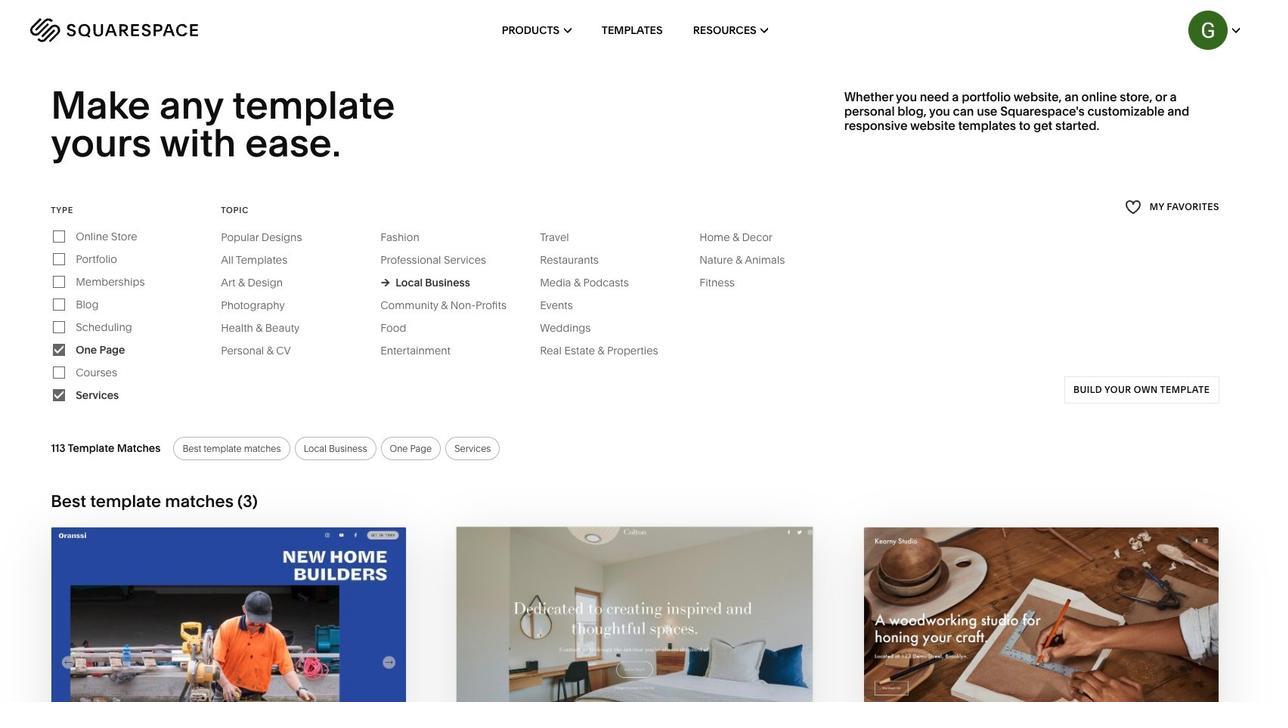 Task type: vqa. For each thing, say whether or not it's contained in the screenshot.
ORANSSI image
yes



Task type: describe. For each thing, give the bounding box(es) containing it.
oranssi image
[[52, 528, 406, 703]]

kearny image
[[864, 528, 1219, 703]]

colton image
[[456, 526, 815, 703]]



